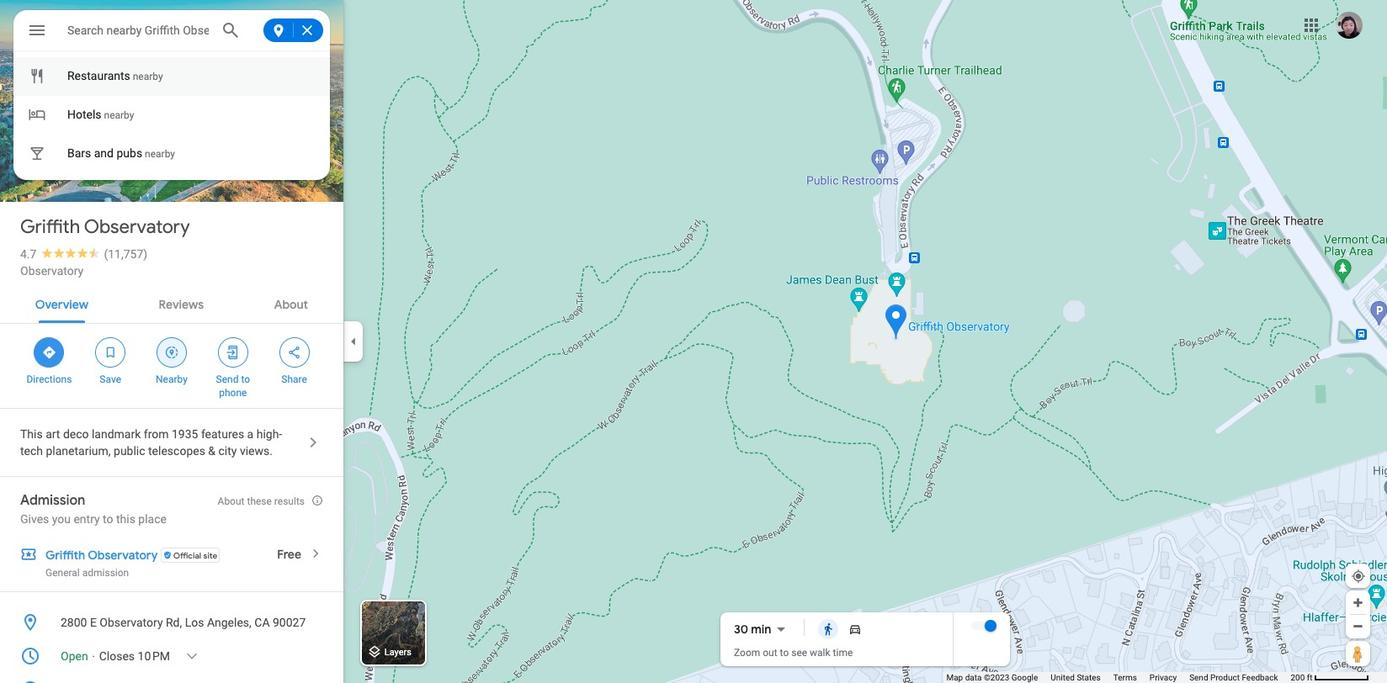 Task type: describe. For each thing, give the bounding box(es) containing it.
privacy
[[1150, 674, 1177, 683]]

this art deco landmark from 1935 features a high- tech planetarium, public telescopes & city views.
[[20, 428, 282, 458]]

bars
[[67, 147, 91, 160]]

show your location image
[[1352, 569, 1367, 584]]

see
[[792, 648, 808, 659]]

map data ©2023 google
[[947, 674, 1039, 683]]

official
[[173, 550, 201, 561]]

driving image
[[849, 623, 863, 637]]

bars and pubs nearby
[[67, 147, 175, 160]]

Turn off travel time tool checkbox
[[972, 621, 997, 632]]

about these results
[[218, 496, 305, 508]]

nearby for 
[[104, 109, 134, 121]]

layers
[[385, 648, 412, 659]]

official site
[[173, 550, 218, 561]]

4.7 stars image
[[37, 248, 104, 259]]

save
[[100, 374, 121, 386]]

observatory down 4.7 stars image on the left top of page
[[20, 264, 84, 278]]

to inside send to phone
[[241, 374, 250, 386]]

terms button
[[1114, 673, 1138, 684]]

search nearby griffith observatory, east observatory road, los angeles, ca field up restaurants nearby
[[67, 19, 209, 40]]

privacy button
[[1150, 673, 1177, 684]]

los
[[185, 616, 204, 630]]

griffith observatory main content
[[0, 0, 344, 684]]

general admission
[[45, 568, 129, 579]]

send for send to phone
[[216, 374, 239, 386]]

 button
[[13, 10, 61, 54]]

200 ft button
[[1291, 674, 1370, 683]]

public
[[114, 445, 145, 458]]

(11,757)
[[104, 248, 147, 261]]

2 horizontal spatial to
[[780, 648, 789, 659]]

general
[[45, 568, 80, 579]]

features
[[201, 428, 244, 441]]

ft
[[1308, 674, 1313, 683]]

hotels nearby
[[67, 108, 134, 121]]

map
[[947, 674, 964, 683]]

planetarium,
[[46, 445, 111, 458]]

1 vertical spatial griffith observatory
[[45, 548, 158, 563]]

time
[[833, 648, 853, 659]]


[[103, 344, 118, 362]]

30
[[734, 622, 749, 637]]

admission
[[20, 493, 85, 509]]

about for about
[[274, 297, 308, 312]]

phone
[[219, 387, 247, 399]]

 cell
[[13, 62, 319, 90]]

&
[[208, 445, 216, 458]]

these
[[247, 496, 272, 508]]

2800 e observatory rd, los angeles, ca 90027 button
[[0, 606, 344, 640]]

turn off travel time tool image
[[985, 621, 997, 632]]

rd,
[[166, 616, 182, 630]]

2800
[[61, 616, 87, 630]]

restaurants
[[67, 69, 130, 83]]

reviews
[[159, 297, 204, 312]]

pubs
[[117, 147, 142, 160]]

send product feedback
[[1190, 674, 1279, 683]]

you
[[52, 513, 71, 526]]

telescopes
[[148, 445, 205, 458]]

art
[[46, 428, 60, 441]]

views.
[[240, 445, 273, 458]]


[[164, 344, 179, 362]]

walking image
[[822, 623, 836, 637]]

from
[[144, 428, 169, 441]]

zoom out image
[[1352, 621, 1365, 633]]

a
[[247, 428, 254, 441]]

footer inside google maps element
[[947, 673, 1291, 684]]


[[226, 344, 241, 362]]


[[28, 143, 46, 164]]

gives you entry to this place
[[20, 513, 167, 526]]

actions for griffith observatory region
[[0, 324, 344, 408]]

states
[[1077, 674, 1101, 683]]

united states button
[[1051, 673, 1101, 684]]


[[28, 104, 46, 125]]

information for griffith observatory region
[[0, 606, 344, 684]]

90027
[[273, 616, 306, 630]]

200
[[1291, 674, 1306, 683]]

this
[[20, 428, 43, 441]]

send product feedback button
[[1190, 673, 1279, 684]]

 cell
[[13, 101, 319, 129]]

data
[[966, 674, 982, 683]]

observatory up admission
[[88, 548, 158, 563]]



Task type: vqa. For each thing, say whether or not it's contained in the screenshot.
SEE
yes



Task type: locate. For each thing, give the bounding box(es) containing it.
4.7
[[20, 248, 37, 261]]

high-
[[257, 428, 282, 441]]

observatory inside button
[[100, 616, 163, 630]]

0 vertical spatial griffith observatory
[[20, 216, 190, 239]]

this
[[116, 513, 135, 526]]

share
[[282, 374, 307, 386]]

nearby inside hotels nearby
[[104, 109, 134, 121]]

nearby right hotels
[[104, 109, 134, 121]]

angeles,
[[207, 616, 252, 630]]

e
[[90, 616, 97, 630]]

200 ft
[[1291, 674, 1313, 683]]

restaurants nearby
[[67, 69, 163, 83]]

google
[[1012, 674, 1039, 683]]

0 vertical spatial griffith
[[20, 216, 80, 239]]

send inside send to phone
[[216, 374, 239, 386]]

send left product
[[1190, 674, 1209, 683]]

 cell
[[13, 140, 319, 168]]

nearby for 
[[133, 71, 163, 83]]

observatory right "e"
[[100, 616, 163, 630]]

1 vertical spatial about
[[218, 496, 245, 508]]

nearby inside bars and pubs nearby
[[145, 148, 175, 160]]

google maps element
[[0, 0, 1388, 684]]

hotels
[[67, 108, 102, 121]]

0 horizontal spatial about
[[218, 496, 245, 508]]

product
[[1211, 674, 1240, 683]]

entry
[[74, 513, 100, 526]]

1 vertical spatial nearby
[[104, 109, 134, 121]]

ca
[[255, 616, 270, 630]]

feedback
[[1242, 674, 1279, 683]]

footer
[[947, 673, 1291, 684]]

1 vertical spatial griffith
[[45, 548, 85, 563]]

30 min
[[734, 622, 772, 637]]

none search field containing 
[[13, 10, 330, 180]]

zoom in image
[[1352, 597, 1365, 610]]

griffith observatory
[[20, 216, 190, 239], [45, 548, 158, 563]]

united
[[1051, 674, 1075, 683]]

gives
[[20, 513, 49, 526]]

1 horizontal spatial send
[[1190, 674, 1209, 683]]

griffith observatory up the 11,757 reviews element
[[20, 216, 190, 239]]

about inside button
[[274, 297, 308, 312]]

observatory button
[[20, 263, 84, 280]]

0 vertical spatial send
[[216, 374, 239, 386]]

send to phone
[[216, 374, 250, 399]]

nearby
[[133, 71, 163, 83], [104, 109, 134, 121], [145, 148, 175, 160]]

tab list
[[0, 283, 344, 323]]

None search field
[[13, 10, 330, 180]]

send for send product feedback
[[1190, 674, 1209, 683]]

about button
[[261, 283, 322, 323]]

place
[[138, 513, 167, 526]]

nearby up  cell
[[133, 71, 163, 83]]

nearby inside restaurants nearby
[[133, 71, 163, 83]]

show street view coverage image
[[1347, 642, 1371, 667]]

0 horizontal spatial to
[[103, 513, 113, 526]]

send inside button
[[1190, 674, 1209, 683]]

admission
[[82, 568, 129, 579]]

about for about these results
[[218, 496, 245, 508]]

this art deco landmark from 1935 features a high- tech planetarium, public telescopes & city views. button
[[0, 409, 344, 477]]

none search field inside google maps element
[[13, 10, 330, 180]]

reviews button
[[145, 283, 217, 323]]

about
[[274, 297, 308, 312], [218, 496, 245, 508]]

out
[[763, 648, 778, 659]]

to up phone
[[241, 374, 250, 386]]

zoom
[[734, 648, 761, 659]]

None radio
[[842, 620, 869, 640]]

griffith up general
[[45, 548, 85, 563]]

tab list inside google maps element
[[0, 283, 344, 323]]

nearby
[[156, 374, 188, 386]]

griffith observatory up admission
[[45, 548, 158, 563]]

collapse side panel image
[[344, 333, 363, 351]]

search nearby griffith observatory, east observatory road, los angeles, ca field up  cell
[[13, 10, 330, 51]]

1 vertical spatial to
[[103, 513, 113, 526]]

0 vertical spatial nearby
[[133, 71, 163, 83]]


[[27, 19, 47, 42]]

walk
[[810, 648, 831, 659]]

0 vertical spatial about
[[274, 297, 308, 312]]

directions
[[27, 374, 72, 386]]

min
[[751, 622, 772, 637]]

send
[[216, 374, 239, 386], [1190, 674, 1209, 683]]

to
[[241, 374, 250, 386], [103, 513, 113, 526], [780, 648, 789, 659]]

0 vertical spatial to
[[241, 374, 250, 386]]

1 horizontal spatial to
[[241, 374, 250, 386]]


[[287, 344, 302, 362]]

None radio
[[815, 620, 842, 640]]

 row
[[13, 57, 330, 96]]

30 min button
[[734, 620, 792, 640]]

1935
[[172, 428, 198, 441]]

terms
[[1114, 674, 1138, 683]]

suggestions grid
[[13, 51, 330, 180]]

overview button
[[22, 283, 102, 323]]

tech
[[20, 445, 43, 458]]

send up phone
[[216, 374, 239, 386]]

griffith up 4.7 stars image on the left top of page
[[20, 216, 80, 239]]

tab list containing overview
[[0, 283, 344, 323]]

footer containing map data ©2023 google
[[947, 673, 1291, 684]]

to left this at the left bottom of the page
[[103, 513, 113, 526]]

landmark
[[92, 428, 141, 441]]

observatory
[[84, 216, 190, 239], [20, 264, 84, 278], [88, 548, 158, 563], [100, 616, 163, 630]]

2 vertical spatial to
[[780, 648, 789, 659]]

©2023
[[984, 674, 1010, 683]]

results
[[274, 496, 305, 508]]

zoom out to see walk time
[[734, 648, 853, 659]]

none radio inside google maps element
[[815, 620, 842, 640]]

deco
[[63, 428, 89, 441]]


[[42, 344, 57, 362]]

11,757 reviews element
[[104, 248, 147, 261]]

about up 
[[274, 297, 308, 312]]

city
[[219, 445, 237, 458]]

to right out
[[780, 648, 789, 659]]

2 vertical spatial nearby
[[145, 148, 175, 160]]

1 vertical spatial send
[[1190, 674, 1209, 683]]

observatory up the 11,757 reviews element
[[84, 216, 190, 239]]

about left these
[[218, 496, 245, 508]]

google account: michele murakami  
(michele.murakami@adept.ai) image
[[1336, 11, 1363, 38]]

overview
[[35, 297, 88, 312]]

none radio inside google maps element
[[842, 620, 869, 640]]

website: griffithobservatory.org image
[[20, 680, 40, 684]]

and
[[94, 147, 114, 160]]

0 horizontal spatial send
[[216, 374, 239, 386]]

united states
[[1051, 674, 1101, 683]]

Search nearby Griffith Observatory, East Observatory Road, Los Angeles, CA field
[[13, 10, 330, 51], [67, 19, 209, 40]]

1 horizontal spatial about
[[274, 297, 308, 312]]

free
[[277, 547, 301, 563]]

site
[[203, 550, 218, 561]]

nearby right pubs
[[145, 148, 175, 160]]

about these results image
[[312, 495, 323, 507]]



